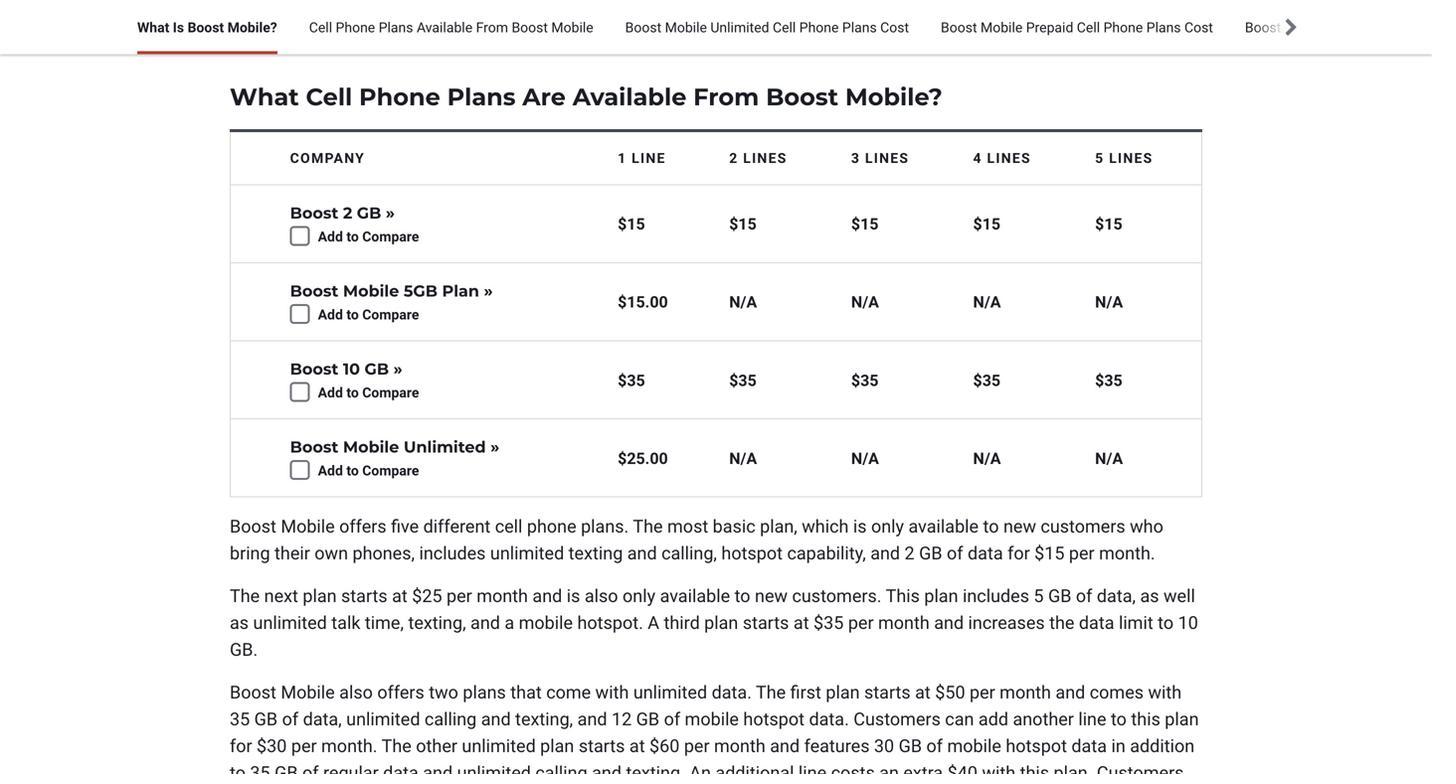 Task type: vqa. For each thing, say whether or not it's contained in the screenshot.


Task type: describe. For each thing, give the bounding box(es) containing it.
1 horizontal spatial calling
[[536, 764, 588, 775]]

gb down $30
[[275, 764, 298, 775]]

another
[[1013, 710, 1074, 731]]

add for boost 10 gb »
[[318, 385, 343, 401]]

features
[[804, 737, 870, 758]]

are
[[523, 83, 566, 111]]

0 horizontal spatial mobile?
[[228, 19, 277, 36]]

unlimited for »
[[404, 438, 486, 457]]

$25.00
[[618, 450, 668, 468]]

data, inside the next plan starts at $25 per month and is also only available to new customers. this plan includes 5 gb of data, as well as unlimited talk time, texting, and a mobile hotspot. a third plan starts at $35 per month and increases the data limit to 10 gb.
[[1097, 587, 1136, 608]]

add to compare link for boost mobile unlimited
[[318, 462, 419, 481]]

data up plan.
[[1072, 737, 1107, 758]]

the next plan starts at $25 per month and is also only available to new customers. this plan includes 5 gb of data, as well as unlimited talk time, texting, and a mobile hotspot. a third plan starts at $35 per month and increases the data limit to 10 gb.
[[230, 587, 1199, 661]]

well
[[1164, 587, 1196, 608]]

boost 2 gb »
[[290, 203, 395, 223]]

what is boost mobile?
[[137, 19, 277, 36]]

month down this
[[878, 614, 930, 634]]

time,
[[365, 614, 404, 634]]

texting
[[569, 544, 623, 565]]

an
[[880, 764, 899, 775]]

0 vertical spatial 10
[[343, 360, 360, 379]]

additional
[[716, 764, 794, 775]]

add to compare for boost 2 gb
[[318, 229, 419, 245]]

1 horizontal spatial 5
[[1095, 150, 1105, 167]]

boost mobile prepaid cell phone plans cost link
[[941, 0, 1214, 54]]

texting, for that
[[515, 710, 573, 731]]

the
[[1050, 614, 1075, 634]]

boost 10 gb »
[[290, 360, 403, 379]]

boost mobile unlimited cell phone plans cost
[[625, 19, 909, 36]]

capability,
[[787, 544, 866, 565]]

and down the other
[[423, 764, 453, 775]]

per right $25
[[447, 587, 472, 608]]

compare for boost 2 gb
[[362, 229, 419, 245]]

gb down company
[[357, 203, 381, 223]]

in
[[1112, 737, 1126, 758]]

only inside the next plan starts at $25 per month and is also only available to new customers. this plan includes 5 gb of data, as well as unlimited talk time, texting, and a mobile hotspot. a third plan starts at $35 per month and increases the data limit to 10 gb.
[[623, 587, 656, 608]]

cost for boost mobile prepaid cell phone plans cost
[[1185, 19, 1214, 36]]

boost mobile set up fees
[[1245, 19, 1404, 36]]

can
[[945, 710, 974, 731]]

30
[[874, 737, 895, 758]]

plans
[[463, 683, 506, 704]]

2 inside boost mobile offers five different cell phone plans. the most basic plan, which is only available to new customers who bring their own phones, includes unlimited texting and calling, hotspot capability, and 2 gb of data for $15 per month.
[[905, 544, 915, 565]]

move right image
[[1279, 15, 1303, 39]]

per right $30
[[291, 737, 317, 758]]

customers
[[1041, 517, 1126, 538]]

» for boost 2 gb »
[[386, 203, 395, 223]]

boost mobile unlimited cell phone plans cost link
[[625, 0, 909, 54]]

and up this
[[871, 544, 900, 565]]

increases
[[969, 614, 1045, 634]]

what for what is boost mobile?
[[137, 19, 169, 36]]

2 horizontal spatial with
[[1149, 683, 1182, 704]]

mobile for boost mobile unlimited »
[[343, 438, 399, 457]]

their
[[275, 544, 310, 565]]

month up another
[[1000, 683, 1051, 704]]

gb down "boost mobile 5gb plan »"
[[365, 360, 389, 379]]

boost mobile 5gb plan »
[[290, 281, 493, 301]]

and left 12
[[578, 710, 607, 731]]

compare for boost mobile 5gb plan
[[362, 307, 419, 323]]

10 inside the next plan starts at $25 per month and is also only available to new customers. this plan includes 5 gb of data, as well as unlimited talk time, texting, and a mobile hotspot. a third plan starts at $35 per month and increases the data limit to 10 gb.
[[1178, 614, 1199, 634]]

company
[[290, 150, 365, 167]]

comes
[[1090, 683, 1144, 704]]

1 horizontal spatial 2
[[729, 150, 739, 167]]

gb up $30
[[254, 710, 278, 731]]

1 vertical spatial data.
[[809, 710, 849, 731]]

most
[[668, 517, 709, 538]]

up
[[1354, 19, 1371, 36]]

1 vertical spatial available
[[573, 83, 687, 111]]

per inside boost mobile offers five different cell phone plans. the most basic plan, which is only available to new customers who bring their own phones, includes unlimited texting and calling, hotspot capability, and 2 gb of data for $15 per month.
[[1069, 544, 1095, 565]]

lines for 4 lines
[[987, 150, 1031, 167]]

texting.
[[626, 764, 685, 775]]

set
[[1331, 19, 1351, 36]]

which
[[802, 517, 849, 538]]

data inside boost mobile offers five different cell phone plans. the most basic plan, which is only available to new customers who bring their own phones, includes unlimited texting and calling, hotspot capability, and 2 gb of data for $15 per month.
[[968, 544, 1003, 565]]

starts right third
[[743, 614, 789, 634]]

unlimited down the other
[[457, 764, 531, 775]]

plan right the first
[[826, 683, 860, 704]]

$15 down the 4
[[973, 215, 1001, 234]]

$60
[[650, 737, 680, 758]]

add for boost 2 gb »
[[318, 229, 343, 245]]

different
[[423, 517, 491, 538]]

plan
[[442, 281, 479, 301]]

boost for boost mobile set up fees
[[1245, 19, 1282, 36]]

4 lines
[[973, 150, 1031, 167]]

$35 inside the next plan starts at $25 per month and is also only available to new customers. this plan includes 5 gb of data, as well as unlimited talk time, texting, and a mobile hotspot. a third plan starts at $35 per month and increases the data limit to 10 gb.
[[814, 614, 844, 634]]

per down customers.
[[848, 614, 874, 634]]

$15 down 3
[[851, 215, 879, 234]]

boost mobile prepaid cell phone plans cost
[[941, 19, 1214, 36]]

2 vertical spatial hotspot
[[1006, 737, 1067, 758]]

bring
[[230, 544, 270, 565]]

month up 'additional'
[[714, 737, 766, 758]]

customers.
[[792, 587, 882, 608]]

available inside the next plan starts at $25 per month and is also only available to new customers. this plan includes 5 gb of data, as well as unlimited talk time, texting, and a mobile hotspot. a third plan starts at $35 per month and increases the data limit to 10 gb.
[[660, 587, 730, 608]]

gb up extra
[[899, 737, 922, 758]]

5 lines
[[1095, 150, 1153, 167]]

gb inside boost mobile offers five different cell phone plans. the most basic plan, which is only available to new customers who bring their own phones, includes unlimited texting and calling, hotspot capability, and 2 gb of data for $15 per month.
[[919, 544, 943, 565]]

new inside boost mobile offers five different cell phone plans. the most basic plan, which is only available to new customers who bring their own phones, includes unlimited texting and calling, hotspot capability, and 2 gb of data for $15 per month.
[[1004, 517, 1037, 538]]

1 vertical spatial 35
[[250, 764, 270, 775]]

regular
[[323, 764, 379, 775]]

at left $25
[[392, 587, 408, 608]]

cell phone plans available from boost mobile
[[309, 19, 594, 36]]

basic
[[713, 517, 756, 538]]

compare for boost 10 gb
[[362, 385, 419, 401]]

1 vertical spatial line
[[799, 764, 827, 775]]

2 lines
[[729, 150, 787, 167]]

unlimited up '$60'
[[634, 683, 707, 704]]

five
[[391, 517, 419, 538]]

mobile for boost mobile offers five different cell phone plans. the most basic plan, which is only available to new customers who bring their own phones, includes unlimited texting and calling, hotspot capability, and 2 gb of data for $15 per month.
[[281, 517, 335, 538]]

0 horizontal spatial as
[[230, 614, 249, 634]]

$15 inside boost mobile offers five different cell phone plans. the most basic plan, which is only available to new customers who bring their own phones, includes unlimited texting and calling, hotspot capability, and 2 gb of data for $15 per month.
[[1035, 544, 1065, 565]]

phone inside boost mobile prepaid cell phone plans cost link
[[1104, 19, 1143, 36]]

$40
[[948, 764, 978, 775]]

and down plans
[[481, 710, 511, 731]]

month. inside boost mobile also offers two plans that come with unlimited data. the first plan starts at $50 per month and comes with 35 gb of data, unlimited calling and texting, and 12 gb of mobile hotspot data. customers can add another line to this plan for $30 per month. the other unlimited plan starts at $60 per month and features 30 gb of mobile hotspot data in addition to 35 gb of regular data and unlimited calling and texting. an additional line costs an extra $40 with this plan. custom
[[321, 737, 378, 758]]

$15.00
[[618, 293, 668, 312]]

is inside the next plan starts at $25 per month and is also only available to new customers. this plan includes 5 gb of data, as well as unlimited talk time, texting, and a mobile hotspot. a third plan starts at $35 per month and increases the data limit to 10 gb.
[[567, 587, 580, 608]]

1
[[618, 150, 627, 167]]

only inside boost mobile offers five different cell phone plans. the most basic plan, which is only available to new customers who bring their own phones, includes unlimited texting and calling, hotspot capability, and 2 gb of data for $15 per month.
[[871, 517, 904, 538]]

mobile for boost mobile unlimited cell phone plans cost
[[665, 19, 707, 36]]

1 line
[[618, 150, 666, 167]]

own
[[315, 544, 348, 565]]

starts up talk
[[341, 587, 388, 608]]

texting, for per
[[408, 614, 466, 634]]

0 vertical spatial 35
[[230, 710, 250, 731]]

1 horizontal spatial with
[[982, 764, 1016, 775]]

add to compare link for boost 10 gb
[[318, 384, 419, 403]]

at left '$60'
[[630, 737, 645, 758]]

calling,
[[662, 544, 717, 565]]

and left texting.
[[592, 764, 622, 775]]

and left 'increases'
[[934, 614, 964, 634]]

line
[[632, 150, 666, 167]]

boost mobile set up fees link
[[1245, 0, 1404, 54]]

an
[[690, 764, 711, 775]]

starts down 12
[[579, 737, 625, 758]]

next
[[264, 587, 298, 608]]

0 horizontal spatial with
[[596, 683, 629, 704]]

0 horizontal spatial available
[[417, 19, 473, 36]]

unlimited up 'regular'
[[346, 710, 420, 731]]

starts up customers
[[865, 683, 911, 704]]

mobile inside the next plan starts at $25 per month and is also only available to new customers. this plan includes 5 gb of data, as well as unlimited talk time, texting, and a mobile hotspot. a third plan starts at $35 per month and increases the data limit to 10 gb.
[[519, 614, 573, 634]]

of inside the next plan starts at $25 per month and is also only available to new customers. this plan includes 5 gb of data, as well as unlimited talk time, texting, and a mobile hotspot. a third plan starts at $35 per month and increases the data limit to 10 gb.
[[1076, 587, 1093, 608]]

for inside boost mobile also offers two plans that come with unlimited data. the first plan starts at $50 per month and comes with 35 gb of data, unlimited calling and texting, and 12 gb of mobile hotspot data. customers can add another line to this plan for $30 per month. the other unlimited plan starts at $60 per month and features 30 gb of mobile hotspot data in addition to 35 gb of regular data and unlimited calling and texting. an additional line costs an extra $40 with this plan. custom
[[230, 737, 252, 758]]

fees
[[1375, 19, 1404, 36]]

12
[[612, 710, 632, 731]]

boost for boost 10 gb »
[[290, 360, 339, 379]]

come
[[546, 683, 591, 704]]

$15 down 5 lines
[[1095, 215, 1123, 234]]

the left the first
[[756, 683, 786, 704]]

cell
[[495, 517, 523, 538]]

$15 down 2 lines
[[729, 215, 757, 234]]

is inside boost mobile offers five different cell phone plans. the most basic plan, which is only available to new customers who bring their own phones, includes unlimited texting and calling, hotspot capability, and 2 gb of data for $15 per month.
[[853, 517, 867, 538]]

talk
[[332, 614, 361, 634]]

gb right 12
[[636, 710, 660, 731]]

boost mobile offers five different cell phone plans. the most basic plan, which is only available to new customers who bring their own phones, includes unlimited texting and calling, hotspot capability, and 2 gb of data for $15 per month.
[[230, 517, 1164, 565]]

5gb
[[404, 281, 438, 301]]

plan.
[[1054, 764, 1093, 775]]

that
[[511, 683, 542, 704]]

1 vertical spatial hotspot
[[744, 710, 805, 731]]

0 vertical spatial data.
[[712, 683, 752, 704]]

includes inside the next plan starts at $25 per month and is also only available to new customers. this plan includes 5 gb of data, as well as unlimited talk time, texting, and a mobile hotspot. a third plan starts at $35 per month and increases the data limit to 10 gb.
[[963, 587, 1030, 608]]

hotspot inside boost mobile offers five different cell phone plans. the most basic plan, which is only available to new customers who bring their own phones, includes unlimited texting and calling, hotspot capability, and 2 gb of data for $15 per month.
[[722, 544, 783, 565]]



Task type: locate. For each thing, give the bounding box(es) containing it.
plan down 'come' at the bottom of the page
[[540, 737, 574, 758]]

5 inside the next plan starts at $25 per month and is also only available to new customers. this plan includes 5 gb of data, as well as unlimited talk time, texting, and a mobile hotspot. a third plan starts at $35 per month and increases the data limit to 10 gb.
[[1034, 587, 1044, 608]]

what
[[137, 19, 169, 36], [230, 83, 299, 111]]

3 compare from the top
[[362, 385, 419, 401]]

boost for boost mobile unlimited cell phone plans cost
[[625, 19, 662, 36]]

for left $30
[[230, 737, 252, 758]]

phone inside cell phone plans available from boost mobile link
[[336, 19, 375, 36]]

2 down company
[[343, 203, 352, 223]]

10 down "boost mobile 5gb plan »"
[[343, 360, 360, 379]]

1 add from the top
[[318, 229, 343, 245]]

1 horizontal spatial texting,
[[515, 710, 573, 731]]

boost mobile unlimited »
[[290, 438, 500, 457]]

per down the customers
[[1069, 544, 1095, 565]]

compare for boost mobile unlimited
[[362, 463, 419, 480]]

2 up this
[[905, 544, 915, 565]]

1 lines from the left
[[743, 150, 787, 167]]

texting, inside the next plan starts at $25 per month and is also only available to new customers. this plan includes 5 gb of data, as well as unlimited talk time, texting, and a mobile hotspot. a third plan starts at $35 per month and increases the data limit to 10 gb.
[[408, 614, 466, 634]]

boost for boost mobile prepaid cell phone plans cost
[[941, 19, 977, 36]]

0 vertical spatial also
[[585, 587, 618, 608]]

customers
[[854, 710, 941, 731]]

mobile for boost mobile 5gb plan »
[[343, 281, 399, 301]]

0 horizontal spatial this
[[1020, 764, 1050, 775]]

0 horizontal spatial available
[[660, 587, 730, 608]]

0 horizontal spatial mobile
[[519, 614, 573, 634]]

extra
[[904, 764, 943, 775]]

3 lines from the left
[[987, 150, 1031, 167]]

1 add to compare link from the top
[[318, 227, 419, 247]]

4 add from the top
[[318, 463, 343, 480]]

from inside cell phone plans available from boost mobile link
[[476, 19, 508, 36]]

1 vertical spatial new
[[755, 587, 788, 608]]

boost for boost mobile also offers two plans that come with unlimited data. the first plan starts at $50 per month and comes with 35 gb of data, unlimited calling and texting, and 12 gb of mobile hotspot data. customers can add another line to this plan for $30 per month. the other unlimited plan starts at $60 per month and features 30 gb of mobile hotspot data in addition to 35 gb of regular data and unlimited calling and texting. an additional line costs an extra $40 with this plan. custom
[[230, 683, 276, 704]]

lines for 2 lines
[[743, 150, 787, 167]]

and up another
[[1056, 683, 1086, 704]]

compare down 'boost 2 gb »'
[[362, 229, 419, 245]]

35 down $30
[[250, 764, 270, 775]]

» up cell on the bottom
[[491, 438, 500, 457]]

0 vertical spatial includes
[[419, 544, 486, 565]]

lines for 3 lines
[[865, 150, 909, 167]]

at down customers.
[[794, 614, 809, 634]]

0 horizontal spatial only
[[623, 587, 656, 608]]

0 vertical spatial 2
[[729, 150, 739, 167]]

prepaid
[[1026, 19, 1074, 36]]

offers left two
[[377, 683, 425, 704]]

0 horizontal spatial month.
[[321, 737, 378, 758]]

limit
[[1119, 614, 1154, 634]]

and down "phone" on the left bottom of the page
[[533, 587, 562, 608]]

0 vertical spatial for
[[1008, 544, 1030, 565]]

1 horizontal spatial as
[[1141, 587, 1160, 608]]

a
[[505, 614, 515, 634]]

mobile up $40
[[948, 737, 1002, 758]]

0 horizontal spatial data.
[[712, 683, 752, 704]]

1 vertical spatial for
[[230, 737, 252, 758]]

mobile for boost mobile set up fees
[[1285, 19, 1327, 36]]

unlimited inside the next plan starts at $25 per month and is also only available to new customers. this plan includes 5 gb of data, as well as unlimited talk time, texting, and a mobile hotspot. a third plan starts at $35 per month and increases the data limit to 10 gb.
[[253, 614, 327, 634]]

what left is
[[137, 19, 169, 36]]

5
[[1095, 150, 1105, 167], [1034, 587, 1044, 608]]

3 lines
[[851, 150, 909, 167]]

0 vertical spatial hotspot
[[722, 544, 783, 565]]

month. down who
[[1099, 544, 1156, 565]]

the
[[633, 517, 663, 538], [230, 587, 260, 608], [756, 683, 786, 704], [382, 737, 412, 758]]

plan right third
[[705, 614, 739, 634]]

» right plan
[[484, 281, 493, 301]]

1 horizontal spatial also
[[585, 587, 618, 608]]

plan
[[303, 587, 337, 608], [925, 587, 959, 608], [705, 614, 739, 634], [826, 683, 860, 704], [1165, 710, 1199, 731], [540, 737, 574, 758]]

1 vertical spatial as
[[230, 614, 249, 634]]

month up a
[[477, 587, 528, 608]]

data, up the 'limit'
[[1097, 587, 1136, 608]]

for up 'increases'
[[1008, 544, 1030, 565]]

add to compare down 'boost 2 gb »'
[[318, 229, 419, 245]]

boost
[[188, 19, 224, 36], [512, 19, 548, 36], [625, 19, 662, 36], [941, 19, 977, 36], [1245, 19, 1282, 36], [766, 83, 839, 111], [290, 203, 339, 223], [290, 281, 339, 301], [290, 360, 339, 379], [290, 438, 339, 457], [230, 517, 276, 538], [230, 683, 276, 704]]

1 vertical spatial mobile
[[685, 710, 739, 731]]

boost inside boost mobile offers five different cell phone plans. the most basic plan, which is only available to new customers who bring their own phones, includes unlimited texting and calling, hotspot capability, and 2 gb of data for $15 per month.
[[230, 517, 276, 538]]

what for what cell phone plans are available from boost mobile?
[[230, 83, 299, 111]]

mobile?
[[228, 19, 277, 36], [845, 83, 943, 111]]

unlimited inside boost mobile offers five different cell phone plans. the most basic plan, which is only available to new customers who bring their own phones, includes unlimited texting and calling, hotspot capability, and 2 gb of data for $15 per month.
[[490, 544, 564, 565]]

0 horizontal spatial new
[[755, 587, 788, 608]]

other
[[416, 737, 458, 758]]

1 vertical spatial 2
[[343, 203, 352, 223]]

to
[[347, 229, 359, 245], [347, 307, 359, 323], [347, 385, 359, 401], [347, 463, 359, 480], [983, 517, 999, 538], [735, 587, 751, 608], [1158, 614, 1174, 634], [1111, 710, 1127, 731], [230, 764, 246, 775]]

what up company
[[230, 83, 299, 111]]

0 vertical spatial month.
[[1099, 544, 1156, 565]]

1 horizontal spatial this
[[1132, 710, 1161, 731]]

4 add to compare from the top
[[318, 463, 419, 480]]

unlimited for cell
[[711, 19, 770, 36]]

2 horizontal spatial mobile
[[948, 737, 1002, 758]]

0 horizontal spatial from
[[476, 19, 508, 36]]

boost for boost mobile 5gb plan »
[[290, 281, 339, 301]]

1 vertical spatial data,
[[303, 710, 342, 731]]

1 vertical spatial 5
[[1034, 587, 1044, 608]]

offers up phones,
[[339, 517, 387, 538]]

is
[[853, 517, 867, 538], [567, 587, 580, 608]]

costs
[[831, 764, 875, 775]]

0 vertical spatial 5
[[1095, 150, 1105, 167]]

0 vertical spatial data,
[[1097, 587, 1136, 608]]

line down comes at bottom
[[1079, 710, 1107, 731]]

1 vertical spatial this
[[1020, 764, 1050, 775]]

add for boost mobile 5gb plan »
[[318, 307, 343, 323]]

1 vertical spatial includes
[[963, 587, 1030, 608]]

who
[[1130, 517, 1164, 538]]

1 add to compare from the top
[[318, 229, 419, 245]]

and
[[627, 544, 657, 565], [871, 544, 900, 565], [533, 587, 562, 608], [471, 614, 500, 634], [934, 614, 964, 634], [1056, 683, 1086, 704], [481, 710, 511, 731], [578, 710, 607, 731], [770, 737, 800, 758], [423, 764, 453, 775], [592, 764, 622, 775]]

cost for boost mobile unlimited cell phone plans cost
[[881, 19, 909, 36]]

add to compare link down 'boost 2 gb »'
[[318, 227, 419, 247]]

hotspot.
[[578, 614, 643, 634]]

gb.
[[230, 640, 258, 661]]

1 horizontal spatial available
[[573, 83, 687, 111]]

1 horizontal spatial for
[[1008, 544, 1030, 565]]

add to compare link down boost 10 gb »
[[318, 384, 419, 403]]

phone inside boost mobile unlimited cell phone plans cost link
[[800, 19, 839, 36]]

1 cost from the left
[[881, 19, 909, 36]]

offers inside boost mobile offers five different cell phone plans. the most basic plan, which is only available to new customers who bring their own phones, includes unlimited texting and calling, hotspot capability, and 2 gb of data for $15 per month.
[[339, 517, 387, 538]]

unlimited down plans
[[462, 737, 536, 758]]

available inside boost mobile offers five different cell phone plans. the most basic plan, which is only available to new customers who bring their own phones, includes unlimited texting and calling, hotspot capability, and 2 gb of data for $15 per month.
[[909, 517, 979, 538]]

1 horizontal spatial 10
[[1178, 614, 1199, 634]]

at left $50
[[915, 683, 931, 704]]

5 up 'increases'
[[1034, 587, 1044, 608]]

this left plan.
[[1020, 764, 1050, 775]]

data right the
[[1079, 614, 1115, 634]]

month. up 'regular'
[[321, 737, 378, 758]]

1 horizontal spatial is
[[853, 517, 867, 538]]

compare down "boost mobile unlimited »"
[[362, 463, 419, 480]]

» for boost mobile unlimited »
[[491, 438, 500, 457]]

2 vertical spatial 2
[[905, 544, 915, 565]]

2 compare from the top
[[362, 307, 419, 323]]

4
[[973, 150, 983, 167]]

1 vertical spatial from
[[694, 83, 759, 111]]

phone
[[336, 19, 375, 36], [800, 19, 839, 36], [1104, 19, 1143, 36], [359, 83, 441, 111]]

0 vertical spatial available
[[909, 517, 979, 538]]

» for boost 10 gb »
[[394, 360, 403, 379]]

0 horizontal spatial 2
[[343, 203, 352, 223]]

boost for boost 2 gb »
[[290, 203, 339, 223]]

10 down well
[[1178, 614, 1199, 634]]

hotspot
[[722, 544, 783, 565], [744, 710, 805, 731], [1006, 737, 1067, 758]]

data down the other
[[383, 764, 419, 775]]

1 horizontal spatial month.
[[1099, 544, 1156, 565]]

add to compare link down "boost mobile 5gb plan »"
[[318, 305, 419, 325]]

1 horizontal spatial what
[[230, 83, 299, 111]]

1 horizontal spatial mobile
[[685, 710, 739, 731]]

data.
[[712, 683, 752, 704], [809, 710, 849, 731]]

0 vertical spatial this
[[1132, 710, 1161, 731]]

0 horizontal spatial cost
[[881, 19, 909, 36]]

two
[[429, 683, 459, 704]]

0 vertical spatial is
[[853, 517, 867, 538]]

0 horizontal spatial 5
[[1034, 587, 1044, 608]]

1 vertical spatial month.
[[321, 737, 378, 758]]

4 compare from the top
[[362, 463, 419, 480]]

cell
[[309, 19, 332, 36], [773, 19, 796, 36], [1077, 19, 1100, 36], [306, 83, 352, 111]]

compare down "boost mobile 5gb plan »"
[[362, 307, 419, 323]]

3 add from the top
[[318, 385, 343, 401]]

of inside boost mobile offers five different cell phone plans. the most basic plan, which is only available to new customers who bring their own phones, includes unlimited texting and calling, hotspot capability, and 2 gb of data for $15 per month.
[[947, 544, 964, 565]]

add to compare down "boost mobile unlimited »"
[[318, 463, 419, 480]]

addition
[[1130, 737, 1195, 758]]

this up addition
[[1132, 710, 1161, 731]]

unlimited down next
[[253, 614, 327, 634]]

the left next
[[230, 587, 260, 608]]

plan right this
[[925, 587, 959, 608]]

plan up addition
[[1165, 710, 1199, 731]]

$50
[[935, 683, 966, 704]]

data. up features
[[809, 710, 849, 731]]

0 horizontal spatial line
[[799, 764, 827, 775]]

1 horizontal spatial data,
[[1097, 587, 1136, 608]]

offers
[[339, 517, 387, 538], [377, 683, 425, 704]]

0 vertical spatial unlimited
[[711, 19, 770, 36]]

$15 down 1
[[618, 215, 645, 234]]

data,
[[1097, 587, 1136, 608], [303, 710, 342, 731]]

per up add
[[970, 683, 996, 704]]

boost mobile also offers two plans that come with unlimited data. the first plan starts at $50 per month and comes with 35 gb of data, unlimited calling and texting, and 12 gb of mobile hotspot data. customers can add another line to this plan for $30 per month. the other unlimited plan starts at $60 per month and features 30 gb of mobile hotspot data in addition to 35 gb of regular data and unlimited calling and texting. an additional line costs an extra $40 with this plan. custom
[[230, 683, 1199, 775]]

1 horizontal spatial includes
[[963, 587, 1030, 608]]

2 vertical spatial mobile
[[948, 737, 1002, 758]]

new left customers.
[[755, 587, 788, 608]]

of
[[947, 544, 964, 565], [1076, 587, 1093, 608], [282, 710, 299, 731], [664, 710, 681, 731], [927, 737, 943, 758], [302, 764, 319, 775]]

to inside boost mobile offers five different cell phone plans. the most basic plan, which is only available to new customers who bring their own phones, includes unlimited texting and calling, hotspot capability, and 2 gb of data for $15 per month.
[[983, 517, 999, 538]]

»
[[386, 203, 395, 223], [484, 281, 493, 301], [394, 360, 403, 379], [491, 438, 500, 457]]

add to compare link for boost 2 gb
[[318, 227, 419, 247]]

add down "boost mobile unlimited »"
[[318, 463, 343, 480]]

what is boost mobile? link
[[137, 0, 277, 54]]

0 vertical spatial mobile?
[[228, 19, 277, 36]]

1 horizontal spatial unlimited
[[711, 19, 770, 36]]

add
[[318, 229, 343, 245], [318, 307, 343, 323], [318, 385, 343, 401], [318, 463, 343, 480]]

with up 12
[[596, 683, 629, 704]]

line down features
[[799, 764, 827, 775]]

includes
[[419, 544, 486, 565], [963, 587, 1030, 608]]

plans.
[[581, 517, 629, 538]]

1 vertical spatial texting,
[[515, 710, 573, 731]]

5 right "4 lines" at the right top
[[1095, 150, 1105, 167]]

per
[[1069, 544, 1095, 565], [447, 587, 472, 608], [848, 614, 874, 634], [970, 683, 996, 704], [291, 737, 317, 758], [684, 737, 710, 758]]

0 horizontal spatial is
[[567, 587, 580, 608]]

the left the other
[[382, 737, 412, 758]]

0 horizontal spatial 10
[[343, 360, 360, 379]]

0 vertical spatial only
[[871, 517, 904, 538]]

4 lines from the left
[[1109, 150, 1153, 167]]

is
[[173, 19, 184, 36]]

includes inside boost mobile offers five different cell phone plans. the most basic plan, which is only available to new customers who bring their own phones, includes unlimited texting and calling, hotspot capability, and 2 gb of data for $15 per month.
[[419, 544, 486, 565]]

at
[[392, 587, 408, 608], [794, 614, 809, 634], [915, 683, 931, 704], [630, 737, 645, 758]]

cell phone plans available from boost mobile link
[[309, 0, 594, 54]]

1 horizontal spatial line
[[1079, 710, 1107, 731]]

the left the most
[[633, 517, 663, 538]]

unlimited down cell on the bottom
[[490, 544, 564, 565]]

1 horizontal spatial mobile?
[[845, 83, 943, 111]]

cost
[[881, 19, 909, 36], [1185, 19, 1214, 36]]

0 horizontal spatial unlimited
[[404, 438, 486, 457]]

0 vertical spatial offers
[[339, 517, 387, 538]]

0 vertical spatial new
[[1004, 517, 1037, 538]]

only up a
[[623, 587, 656, 608]]

includes down different
[[419, 544, 486, 565]]

add to compare down boost 10 gb »
[[318, 385, 419, 401]]

only
[[871, 517, 904, 538], [623, 587, 656, 608]]

1 vertical spatial available
[[660, 587, 730, 608]]

the inside boost mobile offers five different cell phone plans. the most basic plan, which is only available to new customers who bring their own phones, includes unlimited texting and calling, hotspot capability, and 2 gb of data for $15 per month.
[[633, 517, 663, 538]]

boost inside boost mobile also offers two plans that come with unlimited data. the first plan starts at $50 per month and comes with 35 gb of data, unlimited calling and texting, and 12 gb of mobile hotspot data. customers can add another line to this plan for $30 per month. the other unlimited plan starts at $60 per month and features 30 gb of mobile hotspot data in addition to 35 gb of regular data and unlimited calling and texting. an additional line costs an extra $40 with this plan. custom
[[230, 683, 276, 704]]

add to compare link for boost mobile 5gb plan
[[318, 305, 419, 325]]

per up an
[[684, 737, 710, 758]]

2 add to compare from the top
[[318, 307, 419, 323]]

0 vertical spatial calling
[[425, 710, 477, 731]]

3
[[851, 150, 861, 167]]

is up hotspot. at left
[[567, 587, 580, 608]]

only right the which
[[871, 517, 904, 538]]

1 vertical spatial is
[[567, 587, 580, 608]]

$15 down the customers
[[1035, 544, 1065, 565]]

gb up this
[[919, 544, 943, 565]]

also inside the next plan starts at $25 per month and is also only available to new customers. this plan includes 5 gb of data, as well as unlimited talk time, texting, and a mobile hotspot. a third plan starts at $35 per month and increases the data limit to 10 gb.
[[585, 587, 618, 608]]

1 vertical spatial mobile?
[[845, 83, 943, 111]]

gb inside the next plan starts at $25 per month and is also only available to new customers. this plan includes 5 gb of data, as well as unlimited talk time, texting, and a mobile hotspot. a third plan starts at $35 per month and increases the data limit to 10 gb.
[[1049, 587, 1072, 608]]

phones,
[[353, 544, 415, 565]]

2 cost from the left
[[1185, 19, 1214, 36]]

mobile inside boost mobile offers five different cell phone plans. the most basic plan, which is only available to new customers who bring their own phones, includes unlimited texting and calling, hotspot capability, and 2 gb of data for $15 per month.
[[281, 517, 335, 538]]

add to compare for boost mobile unlimited
[[318, 463, 419, 480]]

mobile right a
[[519, 614, 573, 634]]

new
[[1004, 517, 1037, 538], [755, 587, 788, 608]]

calling down two
[[425, 710, 477, 731]]

mobile up an
[[685, 710, 739, 731]]

add to compare for boost mobile 5gb plan
[[318, 307, 419, 323]]

with right comes at bottom
[[1149, 683, 1182, 704]]

1 vertical spatial only
[[623, 587, 656, 608]]

mobile inside boost mobile also offers two plans that come with unlimited data. the first plan starts at $50 per month and comes with 35 gb of data, unlimited calling and texting, and 12 gb of mobile hotspot data. customers can add another line to this plan for $30 per month. the other unlimited plan starts at $60 per month and features 30 gb of mobile hotspot data in addition to 35 gb of regular data and unlimited calling and texting. an additional line costs an extra $40 with this plan. custom
[[281, 683, 335, 704]]

boost for boost mobile unlimited »
[[290, 438, 339, 457]]

first
[[791, 683, 822, 704]]

phone
[[527, 517, 577, 538]]

gb up the
[[1049, 587, 1072, 608]]

mobile for boost mobile also offers two plans that come with unlimited data. the first plan starts at $50 per month and comes with 35 gb of data, unlimited calling and texting, and 12 gb of mobile hotspot data. customers can add another line to this plan for $30 per month. the other unlimited plan starts at $60 per month and features 30 gb of mobile hotspot data in addition to 35 gb of regular data and unlimited calling and texting. an additional line costs an extra $40 with this plan. custom
[[281, 683, 335, 704]]

1 horizontal spatial only
[[871, 517, 904, 538]]

» up "boost mobile unlimited »"
[[394, 360, 403, 379]]

1 horizontal spatial from
[[694, 83, 759, 111]]

what cell phone plans are available from boost mobile?
[[230, 83, 943, 111]]

0 horizontal spatial also
[[339, 683, 373, 704]]

0 horizontal spatial data,
[[303, 710, 342, 731]]

also
[[585, 587, 618, 608], [339, 683, 373, 704]]

third
[[664, 614, 700, 634]]

$15
[[618, 215, 645, 234], [729, 215, 757, 234], [851, 215, 879, 234], [973, 215, 1001, 234], [1095, 215, 1123, 234], [1035, 544, 1065, 565]]

0 vertical spatial from
[[476, 19, 508, 36]]

1 horizontal spatial available
[[909, 517, 979, 538]]

1 compare from the top
[[362, 229, 419, 245]]

a
[[648, 614, 660, 634]]

data
[[968, 544, 1003, 565], [1079, 614, 1115, 634], [1072, 737, 1107, 758], [383, 764, 419, 775]]

add for boost mobile unlimited »
[[318, 463, 343, 480]]

0 vertical spatial mobile
[[519, 614, 573, 634]]

plan,
[[760, 517, 798, 538]]

also inside boost mobile also offers two plans that come with unlimited data. the first plan starts at $50 per month and comes with 35 gb of data, unlimited calling and texting, and 12 gb of mobile hotspot data. customers can add another line to this plan for $30 per month. the other unlimited plan starts at $60 per month and features 30 gb of mobile hotspot data in addition to 35 gb of regular data and unlimited calling and texting. an additional line costs an extra $40 with this plan. custom
[[339, 683, 373, 704]]

1 vertical spatial unlimited
[[404, 438, 486, 457]]

0 horizontal spatial includes
[[419, 544, 486, 565]]

unlimited
[[711, 19, 770, 36], [404, 438, 486, 457]]

available up third
[[660, 587, 730, 608]]

» up "boost mobile 5gb plan »"
[[386, 203, 395, 223]]

1 vertical spatial offers
[[377, 683, 425, 704]]

boost for boost mobile offers five different cell phone plans. the most basic plan, which is only available to new customers who bring their own phones, includes unlimited texting and calling, hotspot capability, and 2 gb of data for $15 per month.
[[230, 517, 276, 538]]

2 add to compare link from the top
[[318, 305, 419, 325]]

month. inside boost mobile offers five different cell phone plans. the most basic plan, which is only available to new customers who bring their own phones, includes unlimited texting and calling, hotspot capability, and 2 gb of data for $15 per month.
[[1099, 544, 1156, 565]]

plan up talk
[[303, 587, 337, 608]]

starts
[[341, 587, 388, 608], [743, 614, 789, 634], [865, 683, 911, 704], [579, 737, 625, 758]]

texting,
[[408, 614, 466, 634], [515, 710, 573, 731]]

2 add from the top
[[318, 307, 343, 323]]

mobile for boost mobile prepaid cell phone plans cost
[[981, 19, 1023, 36]]

add up boost 10 gb »
[[318, 307, 343, 323]]

add
[[979, 710, 1009, 731]]

as
[[1141, 587, 1160, 608], [230, 614, 249, 634]]

and up 'additional'
[[770, 737, 800, 758]]

data, inside boost mobile also offers two plans that come with unlimited data. the first plan starts at $50 per month and comes with 35 gb of data, unlimited calling and texting, and 12 gb of mobile hotspot data. customers can add another line to this plan for $30 per month. the other unlimited plan starts at $60 per month and features 30 gb of mobile hotspot data in addition to 35 gb of regular data and unlimited calling and texting. an additional line costs an extra $40 with this plan. custom
[[303, 710, 342, 731]]

1 horizontal spatial new
[[1004, 517, 1037, 538]]

lines for 5 lines
[[1109, 150, 1153, 167]]

1 vertical spatial 10
[[1178, 614, 1199, 634]]

and left a
[[471, 614, 500, 634]]

for inside boost mobile offers five different cell phone plans. the most basic plan, which is only available to new customers who bring their own phones, includes unlimited texting and calling, hotspot capability, and 2 gb of data for $15 per month.
[[1008, 544, 1030, 565]]

3 add to compare link from the top
[[318, 384, 419, 403]]

3 add to compare from the top
[[318, 385, 419, 401]]

0 vertical spatial line
[[1079, 710, 1107, 731]]

0 vertical spatial as
[[1141, 587, 1160, 608]]

1 vertical spatial calling
[[536, 764, 588, 775]]

4 add to compare link from the top
[[318, 462, 419, 481]]

hotspot down the first
[[744, 710, 805, 731]]

the inside the next plan starts at $25 per month and is also only available to new customers. this plan includes 5 gb of data, as well as unlimited talk time, texting, and a mobile hotspot. a third plan starts at $35 per month and increases the data limit to 10 gb.
[[230, 587, 260, 608]]

mobile? right is
[[228, 19, 277, 36]]

data inside the next plan starts at $25 per month and is also only available to new customers. this plan includes 5 gb of data, as well as unlimited talk time, texting, and a mobile hotspot. a third plan starts at $35 per month and increases the data limit to 10 gb.
[[1079, 614, 1115, 634]]

1 horizontal spatial data.
[[809, 710, 849, 731]]

with
[[596, 683, 629, 704], [1149, 683, 1182, 704], [982, 764, 1016, 775]]

offers inside boost mobile also offers two plans that come with unlimited data. the first plan starts at $50 per month and comes with 35 gb of data, unlimited calling and texting, and 12 gb of mobile hotspot data. customers can add another line to this plan for $30 per month. the other unlimited plan starts at $60 per month and features 30 gb of mobile hotspot data in addition to 35 gb of regular data and unlimited calling and texting. an additional line costs an extra $40 with this plan. custom
[[377, 683, 425, 704]]

new inside the next plan starts at $25 per month and is also only available to new customers. this plan includes 5 gb of data, as well as unlimited talk time, texting, and a mobile hotspot. a third plan starts at $35 per month and increases the data limit to 10 gb.
[[755, 587, 788, 608]]

2 lines from the left
[[865, 150, 909, 167]]

$30
[[257, 737, 287, 758]]

texting, inside boost mobile also offers two plans that come with unlimited data. the first plan starts at $50 per month and comes with 35 gb of data, unlimited calling and texting, and 12 gb of mobile hotspot data. customers can add another line to this plan for $30 per month. the other unlimited plan starts at $60 per month and features 30 gb of mobile hotspot data in addition to 35 gb of regular data and unlimited calling and texting. an additional line costs an extra $40 with this plan. custom
[[515, 710, 573, 731]]

add to compare for boost 10 gb
[[318, 385, 419, 401]]

this
[[886, 587, 920, 608]]

$25
[[412, 587, 442, 608]]

and down plans.
[[627, 544, 657, 565]]

from
[[476, 19, 508, 36], [694, 83, 759, 111]]

0 horizontal spatial what
[[137, 19, 169, 36]]

with right $40
[[982, 764, 1016, 775]]



